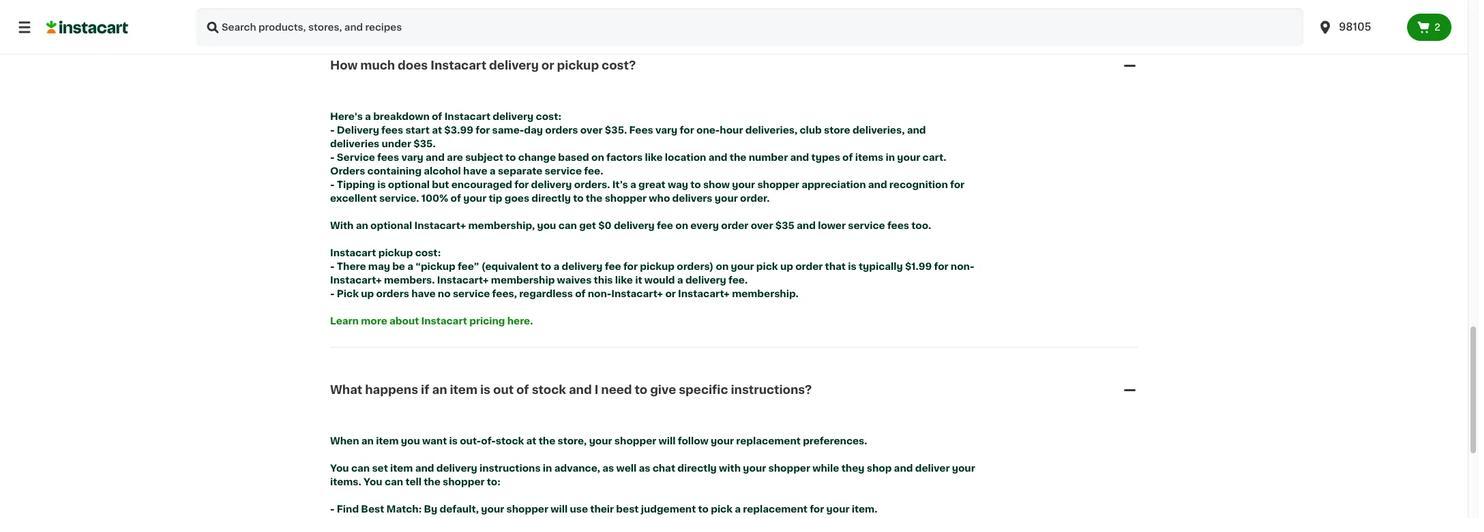 Task type: vqa. For each thing, say whether or not it's contained in the screenshot.
replacement
yes



Task type: locate. For each thing, give the bounding box(es) containing it.
much
[[360, 60, 395, 71]]

to inside "dropdown button"
[[635, 385, 648, 396]]

item
[[450, 385, 477, 396], [376, 437, 399, 446], [390, 464, 413, 473]]

instacart right does at the left top of the page
[[431, 60, 486, 71]]

in right "items"
[[886, 153, 895, 162]]

delivery
[[337, 125, 379, 135]]

0 vertical spatial optional
[[388, 180, 430, 189]]

0 horizontal spatial or
[[542, 60, 554, 71]]

is inside "dropdown button"
[[480, 385, 490, 396]]

1 horizontal spatial have
[[463, 166, 487, 176]]

to up delivers
[[691, 180, 701, 189]]

$35. left fees
[[605, 125, 627, 135]]

pick up membership.
[[756, 262, 778, 271]]

fees up under
[[381, 125, 403, 135]]

deliveries, up number
[[745, 125, 798, 135]]

non- right $1.99
[[951, 262, 974, 271]]

1 vertical spatial replacement
[[743, 505, 808, 514]]

0 horizontal spatial deliveries,
[[745, 125, 798, 135]]

as
[[603, 464, 614, 473], [639, 464, 650, 473]]

2 vertical spatial an
[[361, 437, 374, 446]]

you
[[537, 221, 556, 230], [401, 437, 420, 446]]

fees
[[629, 125, 653, 135]]

1 horizontal spatial up
[[780, 262, 793, 271]]

0 vertical spatial stock
[[532, 385, 566, 396]]

while
[[813, 464, 839, 473]]

to up separate
[[506, 153, 516, 162]]

1 vertical spatial an
[[432, 385, 447, 396]]

and up the tell
[[415, 464, 434, 473]]

0 horizontal spatial like
[[615, 275, 633, 285]]

- find best match: by default, your shopper will use their best judgement to pick a replacement for your item.
[[330, 505, 878, 514]]

0 vertical spatial or
[[542, 60, 554, 71]]

will
[[659, 437, 676, 446], [551, 505, 568, 514]]

as right well
[[639, 464, 650, 473]]

2 horizontal spatial on
[[716, 262, 729, 271]]

can left get
[[558, 221, 577, 230]]

tell
[[405, 478, 422, 487]]

delivery
[[489, 60, 539, 71], [493, 112, 534, 121], [531, 180, 572, 189], [614, 221, 655, 230], [562, 262, 603, 271], [685, 275, 726, 285], [436, 464, 477, 473]]

can down set
[[385, 478, 403, 487]]

order right every
[[721, 221, 749, 230]]

0 vertical spatial fee.
[[584, 166, 603, 176]]

a down 'subject'
[[490, 166, 496, 176]]

at up instructions
[[526, 437, 537, 446]]

1 vertical spatial on
[[675, 221, 688, 230]]

appreciation
[[802, 180, 866, 189]]

over left the $35
[[751, 221, 773, 230]]

excellent
[[330, 194, 377, 203]]

what happens if an item is out of stock and i need to give specific instructions?
[[330, 385, 812, 396]]

a up delivery
[[365, 112, 371, 121]]

goes
[[505, 194, 529, 203]]

0 vertical spatial fee
[[657, 221, 673, 230]]

factors
[[606, 153, 643, 162]]

1 vertical spatial in
[[543, 464, 552, 473]]

fee. up orders.
[[584, 166, 603, 176]]

fee. up membership.
[[729, 275, 748, 285]]

1 horizontal spatial pickup
[[557, 60, 599, 71]]

shopper left while
[[768, 464, 810, 473]]

2 horizontal spatial pickup
[[640, 262, 675, 271]]

0 horizontal spatial you
[[401, 437, 420, 446]]

0 horizontal spatial non-
[[588, 289, 611, 299]]

1 vertical spatial service
[[848, 221, 885, 230]]

1 vertical spatial stock
[[496, 437, 524, 446]]

membership
[[491, 275, 555, 285]]

item up the tell
[[390, 464, 413, 473]]

pick
[[337, 289, 359, 299]]

up right pick
[[361, 289, 374, 299]]

0 horizontal spatial in
[[543, 464, 552, 473]]

0 horizontal spatial vary
[[401, 153, 423, 162]]

service right the lower
[[848, 221, 885, 230]]

or up day
[[542, 60, 554, 71]]

1 vertical spatial you
[[401, 437, 420, 446]]

your left cart.
[[897, 153, 920, 162]]

and up cart.
[[907, 125, 926, 135]]

on
[[591, 153, 604, 162], [675, 221, 688, 230], [716, 262, 729, 271]]

1 vertical spatial will
[[551, 505, 568, 514]]

who
[[649, 194, 670, 203]]

learn
[[330, 316, 359, 326]]

pick down with on the bottom of the page
[[711, 505, 733, 514]]

the
[[730, 153, 747, 162], [586, 194, 603, 203], [539, 437, 555, 446], [424, 478, 441, 487]]

1 horizontal spatial in
[[886, 153, 895, 162]]

get
[[579, 221, 596, 230]]

an right if
[[432, 385, 447, 396]]

1 vertical spatial or
[[665, 289, 676, 299]]

delivery inside you can set item and delivery instructions in advance, as well as chat directly with your shopper while they shop and deliver your items. you can tell the shopper to:
[[436, 464, 477, 473]]

1 vertical spatial over
[[751, 221, 773, 230]]

will left "use"
[[551, 505, 568, 514]]

- up orders
[[330, 153, 335, 162]]

2 vertical spatial on
[[716, 262, 729, 271]]

best
[[616, 505, 639, 514]]

0 vertical spatial order
[[721, 221, 749, 230]]

types
[[811, 153, 840, 162]]

fee
[[657, 221, 673, 230], [605, 262, 621, 271]]

0 vertical spatial will
[[659, 437, 676, 446]]

like up great at the top of the page
[[645, 153, 663, 162]]

1 horizontal spatial pick
[[756, 262, 778, 271]]

0 vertical spatial non-
[[951, 262, 974, 271]]

1 vertical spatial like
[[615, 275, 633, 285]]

deliver
[[915, 464, 950, 473]]

pickup up would
[[640, 262, 675, 271]]

1 horizontal spatial deliveries,
[[853, 125, 905, 135]]

an right with
[[356, 221, 368, 230]]

on right based
[[591, 153, 604, 162]]

cost: up "pickup
[[415, 248, 441, 258]]

store
[[824, 125, 850, 135]]

fees up containing
[[377, 153, 399, 162]]

1 vertical spatial $35.
[[414, 139, 436, 148]]

on inside 'here's a breakdown of instacart delivery cost: - delivery fees start at $3.99 for same-day orders over $35. fees vary for one-hour deliveries, club store deliveries, and deliveries under $35. - service fees vary and are subject to change based on factors like location and the number and types of items in your cart. orders containing alcohol have a separate service fee. - tipping is optional but encouraged for delivery orders. it's a great way to show your shopper appreciation and recognition for excellent service. 100% of your tip goes directly to the shopper who delivers your order.'
[[591, 153, 604, 162]]

1 horizontal spatial service
[[545, 166, 582, 176]]

0 horizontal spatial directly
[[532, 194, 571, 203]]

1 horizontal spatial at
[[526, 437, 537, 446]]

your up order. at the top right of page
[[732, 180, 755, 189]]

learn more about instacart pricing here. link
[[330, 316, 533, 326]]

0 horizontal spatial as
[[603, 464, 614, 473]]

1 vertical spatial directly
[[678, 464, 717, 473]]

to right judgement
[[698, 505, 709, 514]]

0 horizontal spatial service
[[453, 289, 490, 299]]

you can set item and delivery instructions in advance, as well as chat directly with your shopper while they shop and deliver your items. you can tell the shopper to:
[[330, 464, 978, 487]]

the right the tell
[[424, 478, 441, 487]]

items.
[[330, 478, 361, 487]]

2
[[1435, 23, 1441, 32]]

have up encouraged
[[463, 166, 487, 176]]

fees left too.
[[887, 221, 909, 230]]

2 vertical spatial service
[[453, 289, 490, 299]]

1 vertical spatial orders
[[376, 289, 409, 299]]

an inside "dropdown button"
[[432, 385, 447, 396]]

- down here's
[[330, 125, 335, 135]]

orders right day
[[545, 125, 578, 135]]

your down show
[[715, 194, 738, 203]]

directly inside 'here's a breakdown of instacart delivery cost: - delivery fees start at $3.99 for same-day orders over $35. fees vary for one-hour deliveries, club store deliveries, and deliveries under $35. - service fees vary and are subject to change based on factors like location and the number and types of items in your cart. orders containing alcohol have a separate service fee. - tipping is optional but encouraged for delivery orders. it's a great way to show your shopper appreciation and recognition for excellent service. 100% of your tip goes directly to the shopper who delivers your order.'
[[532, 194, 571, 203]]

0 vertical spatial $35.
[[605, 125, 627, 135]]

specific
[[679, 385, 728, 396]]

1 vertical spatial have
[[411, 289, 436, 299]]

is down containing
[[377, 180, 386, 189]]

way
[[668, 180, 688, 189]]

2 horizontal spatial service
[[848, 221, 885, 230]]

is inside 'here's a breakdown of instacart delivery cost: - delivery fees start at $3.99 for same-day orders over $35. fees vary for one-hour deliveries, club store deliveries, and deliveries under $35. - service fees vary and are subject to change based on factors like location and the number and types of items in your cart. orders containing alcohol have a separate service fee. - tipping is optional but encouraged for delivery orders. it's a great way to show your shopper appreciation and recognition for excellent service. 100% of your tip goes directly to the shopper who delivers your order.'
[[377, 180, 386, 189]]

deliveries,
[[745, 125, 798, 135], [853, 125, 905, 135]]

pickup inside dropdown button
[[557, 60, 599, 71]]

non-
[[951, 262, 974, 271], [588, 289, 611, 299]]

a up waives
[[554, 262, 560, 271]]

of right breakdown
[[432, 112, 442, 121]]

deliveries
[[330, 139, 379, 148]]

0 vertical spatial can
[[558, 221, 577, 230]]

item up set
[[376, 437, 399, 446]]

0 vertical spatial cost:
[[536, 112, 562, 121]]

5 - from the top
[[330, 289, 335, 299]]

order
[[721, 221, 749, 230], [796, 262, 823, 271]]

1 vertical spatial you
[[364, 478, 382, 487]]

start
[[405, 125, 430, 135]]

but
[[432, 180, 449, 189]]

fee up 'this' at the bottom left
[[605, 262, 621, 271]]

a
[[365, 112, 371, 121], [490, 166, 496, 176], [630, 180, 636, 189], [407, 262, 413, 271], [554, 262, 560, 271], [677, 275, 683, 285], [735, 505, 741, 514]]

shopper
[[757, 180, 799, 189], [605, 194, 647, 203], [615, 437, 656, 446], [768, 464, 810, 473], [443, 478, 485, 487], [507, 505, 548, 514]]

service inside instacart pickup cost: - there may be a "pickup fee" (equivalent to a delivery fee for pickup orders) on your pick up order that is typically $1.99 for non- instacart+ members. instacart+ membership waives this like it would a delivery fee. - pick up orders have no service fees, regardless of non-instacart+ or instacart+ membership.
[[453, 289, 490, 299]]

item right if
[[450, 385, 477, 396]]

advance,
[[554, 464, 600, 473]]

happens
[[365, 385, 418, 396]]

and up alcohol
[[426, 153, 445, 162]]

will left "follow"
[[659, 437, 676, 446]]

1 horizontal spatial order
[[796, 262, 823, 271]]

1 vertical spatial fees
[[377, 153, 399, 162]]

for down while
[[810, 505, 824, 514]]

0 vertical spatial service
[[545, 166, 582, 176]]

an for optional
[[356, 221, 368, 230]]

2 98105 button from the left
[[1317, 8, 1399, 46]]

or inside instacart pickup cost: - there may be a "pickup fee" (equivalent to a delivery fee for pickup orders) on your pick up order that is typically $1.99 for non- instacart+ members. instacart+ membership waives this like it would a delivery fee. - pick up orders have no service fees, regardless of non-instacart+ or instacart+ membership.
[[665, 289, 676, 299]]

vary
[[656, 125, 678, 135], [401, 153, 423, 162]]

0 vertical spatial over
[[580, 125, 603, 135]]

- left the 'find'
[[330, 505, 335, 514]]

regardless
[[519, 289, 573, 299]]

6 - from the top
[[330, 505, 335, 514]]

at right start
[[432, 125, 442, 135]]

1 vertical spatial pickup
[[378, 248, 413, 258]]

0 vertical spatial item
[[450, 385, 477, 396]]

how much does instacart delivery or pickup cost?
[[330, 60, 636, 71]]

fees
[[381, 125, 403, 135], [377, 153, 399, 162], [887, 221, 909, 230]]

an for item
[[361, 437, 374, 446]]

$3.99
[[444, 125, 473, 135]]

fee. inside instacart pickup cost: - there may be a "pickup fee" (equivalent to a delivery fee for pickup orders) on your pick up order that is typically $1.99 for non- instacart+ members. instacart+ membership waives this like it would a delivery fee. - pick up orders have no service fees, regardless of non-instacart+ or instacart+ membership.
[[729, 275, 748, 285]]

orders inside instacart pickup cost: - there may be a "pickup fee" (equivalent to a delivery fee for pickup orders) on your pick up order that is typically $1.99 for non- instacart+ members. instacart+ membership waives this like it would a delivery fee. - pick up orders have no service fees, regardless of non-instacart+ or instacart+ membership.
[[376, 289, 409, 299]]

2 vertical spatial pickup
[[640, 262, 675, 271]]

orders
[[330, 166, 365, 176]]

to
[[506, 153, 516, 162], [691, 180, 701, 189], [573, 194, 584, 203], [541, 262, 551, 271], [635, 385, 648, 396], [698, 505, 709, 514]]

order left that
[[796, 262, 823, 271]]

0 vertical spatial pick
[[756, 262, 778, 271]]

here's
[[330, 112, 363, 121]]

shopper down "it's"
[[605, 194, 647, 203]]

None search field
[[196, 8, 1304, 46]]

how
[[330, 60, 358, 71]]

cart.
[[923, 153, 947, 162]]

1 horizontal spatial like
[[645, 153, 663, 162]]

1 vertical spatial fee
[[605, 262, 621, 271]]

instacart+
[[414, 221, 466, 230], [330, 275, 382, 285], [437, 275, 489, 285], [611, 289, 663, 299], [678, 289, 730, 299]]

1 horizontal spatial you
[[537, 221, 556, 230]]

fee down "who"
[[657, 221, 673, 230]]

0 horizontal spatial $35.
[[414, 139, 436, 148]]

0 vertical spatial on
[[591, 153, 604, 162]]

optional down service.
[[370, 221, 412, 230]]

out
[[493, 385, 514, 396]]

club
[[800, 125, 822, 135]]

1 horizontal spatial cost:
[[536, 112, 562, 121]]

$0
[[598, 221, 612, 230]]

0 horizontal spatial at
[[432, 125, 442, 135]]

orders down the members.
[[376, 289, 409, 299]]

deliveries, up "items"
[[853, 125, 905, 135]]

1 horizontal spatial vary
[[656, 125, 678, 135]]

shop
[[867, 464, 892, 473]]

you left get
[[537, 221, 556, 230]]

0 vertical spatial orders
[[545, 125, 578, 135]]

you left want on the bottom left
[[401, 437, 420, 446]]

best
[[361, 505, 384, 514]]

0 vertical spatial fees
[[381, 125, 403, 135]]

directly right the goes
[[532, 194, 571, 203]]

service down based
[[545, 166, 582, 176]]

service right 'no'
[[453, 289, 490, 299]]

0 horizontal spatial pickup
[[378, 248, 413, 258]]

can
[[558, 221, 577, 230], [351, 464, 370, 473], [385, 478, 403, 487]]

1 vertical spatial up
[[361, 289, 374, 299]]

1 horizontal spatial will
[[659, 437, 676, 446]]

1 horizontal spatial fee.
[[729, 275, 748, 285]]

a right be
[[407, 262, 413, 271]]

stock inside "dropdown button"
[[532, 385, 566, 396]]

0 horizontal spatial fee
[[605, 262, 621, 271]]

1 horizontal spatial or
[[665, 289, 676, 299]]

fee inside instacart pickup cost: - there may be a "pickup fee" (equivalent to a delivery fee for pickup orders) on your pick up order that is typically $1.99 for non- instacart+ members. instacart+ membership waives this like it would a delivery fee. - pick up orders have no service fees, regardless of non-instacart+ or instacart+ membership.
[[605, 262, 621, 271]]

- left there
[[330, 262, 335, 271]]

directly
[[532, 194, 571, 203], [678, 464, 717, 473]]

1 horizontal spatial fee
[[657, 221, 673, 230]]

of
[[432, 112, 442, 121], [843, 153, 853, 162], [451, 194, 461, 203], [575, 289, 586, 299], [516, 385, 529, 396]]

for right recognition
[[950, 180, 965, 189]]

0 horizontal spatial over
[[580, 125, 603, 135]]

0 vertical spatial in
[[886, 153, 895, 162]]

0 horizontal spatial stock
[[496, 437, 524, 446]]

on right orders)
[[716, 262, 729, 271]]

0 horizontal spatial orders
[[376, 289, 409, 299]]

0 horizontal spatial on
[[591, 153, 604, 162]]

0 vertical spatial directly
[[532, 194, 571, 203]]

like inside instacart pickup cost: - there may be a "pickup fee" (equivalent to a delivery fee for pickup orders) on your pick up order that is typically $1.99 for non- instacart+ members. instacart+ membership waives this like it would a delivery fee. - pick up orders have no service fees, regardless of non-instacart+ or instacart+ membership.
[[615, 275, 633, 285]]

lower
[[818, 221, 846, 230]]

item inside you can set item and delivery instructions in advance, as well as chat directly with your shopper while they shop and deliver your items. you can tell the shopper to:
[[390, 464, 413, 473]]

1 vertical spatial optional
[[370, 221, 412, 230]]

(equivalent
[[481, 262, 539, 271]]

in left advance,
[[543, 464, 552, 473]]

0 horizontal spatial fee.
[[584, 166, 603, 176]]

have down the members.
[[411, 289, 436, 299]]

in
[[886, 153, 895, 162], [543, 464, 552, 473]]

and inside what happens if an item is out of stock and i need to give specific instructions? "dropdown button"
[[569, 385, 592, 396]]

in inside 'here's a breakdown of instacart delivery cost: - delivery fees start at $3.99 for same-day orders over $35. fees vary for one-hour deliveries, club store deliveries, and deliveries under $35. - service fees vary and are subject to change based on factors like location and the number and types of items in your cart. orders containing alcohol have a separate service fee. - tipping is optional but encouraged for delivery orders. it's a great way to show your shopper appreciation and recognition for excellent service. 100% of your tip goes directly to the shopper who delivers your order.'
[[886, 153, 895, 162]]

0 vertical spatial like
[[645, 153, 663, 162]]

and down "items"
[[868, 180, 887, 189]]

up up membership.
[[780, 262, 793, 271]]

instacart inside dropdown button
[[431, 60, 486, 71]]

service
[[545, 166, 582, 176], [848, 221, 885, 230], [453, 289, 490, 299]]

0 vertical spatial at
[[432, 125, 442, 135]]

1 horizontal spatial as
[[639, 464, 650, 473]]

follow
[[678, 437, 709, 446]]

have inside instacart pickup cost: - there may be a "pickup fee" (equivalent to a delivery fee for pickup orders) on your pick up order that is typically $1.99 for non- instacart+ members. instacart+ membership waives this like it would a delivery fee. - pick up orders have no service fees, regardless of non-instacart+ or instacart+ membership.
[[411, 289, 436, 299]]

your
[[897, 153, 920, 162], [732, 180, 755, 189], [463, 194, 487, 203], [715, 194, 738, 203], [731, 262, 754, 271], [589, 437, 612, 446], [711, 437, 734, 446], [743, 464, 766, 473], [952, 464, 975, 473], [481, 505, 504, 514], [826, 505, 850, 514]]

pickup left cost?
[[557, 60, 599, 71]]

directly down "follow"
[[678, 464, 717, 473]]

or down would
[[665, 289, 676, 299]]

i
[[595, 385, 599, 396]]

subject
[[465, 153, 503, 162]]

over
[[580, 125, 603, 135], [751, 221, 773, 230]]

membership,
[[468, 221, 535, 230]]

vary right fees
[[656, 125, 678, 135]]

can left set
[[351, 464, 370, 473]]



Task type: describe. For each thing, give the bounding box(es) containing it.
want
[[422, 437, 447, 446]]

of right the 100%
[[451, 194, 461, 203]]

1 vertical spatial at
[[526, 437, 537, 446]]

instructions
[[480, 464, 541, 473]]

$1.99
[[905, 262, 932, 271]]

in inside you can set item and delivery instructions in advance, as well as chat directly with your shopper while they shop and deliver your items. you can tell the shopper to:
[[543, 464, 552, 473]]

chat
[[653, 464, 675, 473]]

what happens if an item is out of stock and i need to give specific instructions? button
[[330, 366, 1138, 415]]

with
[[719, 464, 741, 473]]

here's a breakdown of instacart delivery cost: - delivery fees start at $3.99 for same-day orders over $35. fees vary for one-hour deliveries, club store deliveries, and deliveries under $35. - service fees vary and are subject to change based on factors like location and the number and types of items in your cart. orders containing alcohol have a separate service fee. - tipping is optional but encouraged for delivery orders. it's a great way to show your shopper appreciation and recognition for excellent service. 100% of your tip goes directly to the shopper who delivers your order.
[[330, 112, 967, 203]]

your right deliver
[[952, 464, 975, 473]]

shopper down instructions
[[507, 505, 548, 514]]

service inside 'here's a breakdown of instacart delivery cost: - delivery fees start at $3.99 for same-day orders over $35. fees vary for one-hour deliveries, club store deliveries, and deliveries under $35. - service fees vary and are subject to change based on factors like location and the number and types of items in your cart. orders containing alcohol have a separate service fee. - tipping is optional but encouraged for delivery orders. it's a great way to show your shopper appreciation and recognition for excellent service. 100% of your tip goes directly to the shopper who delivers your order.'
[[545, 166, 582, 176]]

for left one-
[[680, 125, 694, 135]]

cost: inside instacart pickup cost: - there may be a "pickup fee" (equivalent to a delivery fee for pickup orders) on your pick up order that is typically $1.99 for non- instacart+ members. instacart+ membership waives this like it would a delivery fee. - pick up orders have no service fees, regardless of non-instacart+ or instacart+ membership.
[[415, 248, 441, 258]]

your left item.
[[826, 505, 850, 514]]

instacart+ down the it at the left
[[611, 289, 663, 299]]

is inside instacart pickup cost: - there may be a "pickup fee" (equivalent to a delivery fee for pickup orders) on your pick up order that is typically $1.99 for non- instacart+ members. instacart+ membership waives this like it would a delivery fee. - pick up orders have no service fees, regardless of non-instacart+ or instacart+ membership.
[[848, 262, 857, 271]]

0 horizontal spatial pick
[[711, 505, 733, 514]]

cost: inside 'here's a breakdown of instacart delivery cost: - delivery fees start at $3.99 for same-day orders over $35. fees vary for one-hour deliveries, club store deliveries, and deliveries under $35. - service fees vary and are subject to change based on factors like location and the number and types of items in your cart. orders containing alcohol have a separate service fee. - tipping is optional but encouraged for delivery orders. it's a great way to show your shopper appreciation and recognition for excellent service. 100% of your tip goes directly to the shopper who delivers your order.'
[[536, 112, 562, 121]]

to down orders.
[[573, 194, 584, 203]]

for up the it at the left
[[623, 262, 638, 271]]

great
[[639, 180, 666, 189]]

waives
[[557, 275, 592, 285]]

when an item you want is out-of-stock at the store, your shopper will follow your replacement preferences.
[[330, 437, 867, 446]]

stock for of
[[532, 385, 566, 396]]

3 - from the top
[[330, 180, 335, 189]]

1 horizontal spatial on
[[675, 221, 688, 230]]

preferences.
[[803, 437, 867, 446]]

2 vertical spatial fees
[[887, 221, 909, 230]]

match:
[[386, 505, 422, 514]]

your down to: on the bottom of the page
[[481, 505, 504, 514]]

pick inside instacart pickup cost: - there may be a "pickup fee" (equivalent to a delivery fee for pickup orders) on your pick up order that is typically $1.99 for non- instacart+ members. instacart+ membership waives this like it would a delivery fee. - pick up orders have no service fees, regardless of non-instacart+ or instacart+ membership.
[[756, 262, 778, 271]]

may
[[368, 262, 390, 271]]

0 horizontal spatial up
[[361, 289, 374, 299]]

shopper up order. at the top right of page
[[757, 180, 799, 189]]

and right the shop
[[894, 464, 913, 473]]

more
[[361, 316, 387, 326]]

it
[[635, 275, 642, 285]]

optional inside 'here's a breakdown of instacart delivery cost: - delivery fees start at $3.99 for same-day orders over $35. fees vary for one-hour deliveries, club store deliveries, and deliveries under $35. - service fees vary and are subject to change based on factors like location and the number and types of items in your cart. orders containing alcohol have a separate service fee. - tipping is optional but encouraged for delivery orders. it's a great way to show your shopper appreciation and recognition for excellent service. 100% of your tip goes directly to the shopper who delivers your order.'
[[388, 180, 430, 189]]

have inside 'here's a breakdown of instacart delivery cost: - delivery fees start at $3.99 for same-day orders over $35. fees vary for one-hour deliveries, club store deliveries, and deliveries under $35. - service fees vary and are subject to change based on factors like location and the number and types of items in your cart. orders containing alcohol have a separate service fee. - tipping is optional but encouraged for delivery orders. it's a great way to show your shopper appreciation and recognition for excellent service. 100% of your tip goes directly to the shopper who delivers your order.'
[[463, 166, 487, 176]]

0 horizontal spatial will
[[551, 505, 568, 514]]

recognition
[[889, 180, 948, 189]]

1 as from the left
[[603, 464, 614, 473]]

2 - from the top
[[330, 153, 335, 162]]

item.
[[852, 505, 878, 514]]

instacart+ down orders)
[[678, 289, 730, 299]]

and left types
[[790, 153, 809, 162]]

membership.
[[732, 289, 799, 299]]

service.
[[379, 194, 419, 203]]

0 vertical spatial you
[[537, 221, 556, 230]]

with an optional instacart+ membership, you can get $0 delivery fee on every order over $35 and lower service fees too.
[[330, 221, 931, 230]]

and up show
[[709, 153, 728, 162]]

separate
[[498, 166, 543, 176]]

1 vertical spatial item
[[376, 437, 399, 446]]

instacart+ down fee" at the bottom left
[[437, 275, 489, 285]]

2 deliveries, from the left
[[853, 125, 905, 135]]

1 vertical spatial non-
[[588, 289, 611, 299]]

0 horizontal spatial you
[[330, 464, 349, 473]]

is left 'out-'
[[449, 437, 458, 446]]

they
[[842, 464, 865, 473]]

how much does instacart delivery or pickup cost? button
[[330, 41, 1138, 90]]

and right the $35
[[797, 221, 816, 230]]

a down orders)
[[677, 275, 683, 285]]

cost?
[[602, 60, 636, 71]]

0 vertical spatial vary
[[656, 125, 678, 135]]

1 vertical spatial vary
[[401, 153, 423, 162]]

set
[[372, 464, 388, 473]]

here.
[[507, 316, 533, 326]]

give
[[650, 385, 676, 396]]

directly inside you can set item and delivery instructions in advance, as well as chat directly with your shopper while they shop and deliver your items. you can tell the shopper to:
[[678, 464, 717, 473]]

instacart inside 'here's a breakdown of instacart delivery cost: - delivery fees start at $3.99 for same-day orders over $35. fees vary for one-hour deliveries, club store deliveries, and deliveries under $35. - service fees vary and are subject to change based on factors like location and the number and types of items in your cart. orders containing alcohol have a separate service fee. - tipping is optional but encouraged for delivery orders. it's a great way to show your shopper appreciation and recognition for excellent service. 100% of your tip goes directly to the shopper who delivers your order.'
[[445, 112, 491, 121]]

1 horizontal spatial $35.
[[605, 125, 627, 135]]

over inside 'here's a breakdown of instacart delivery cost: - delivery fees start at $3.99 for same-day orders over $35. fees vary for one-hour deliveries, club store deliveries, and deliveries under $35. - service fees vary and are subject to change based on factors like location and the number and types of items in your cart. orders containing alcohol have a separate service fee. - tipping is optional but encouraged for delivery orders. it's a great way to show your shopper appreciation and recognition for excellent service. 100% of your tip goes directly to the shopper who delivers your order.'
[[580, 125, 603, 135]]

there
[[337, 262, 366, 271]]

judgement
[[641, 505, 696, 514]]

shopper up default,
[[443, 478, 485, 487]]

use
[[570, 505, 588, 514]]

instacart+ down there
[[330, 275, 382, 285]]

instacart+ down the 100%
[[414, 221, 466, 230]]

98105
[[1339, 22, 1371, 32]]

for right $1.99
[[934, 262, 949, 271]]

delivery inside dropdown button
[[489, 60, 539, 71]]

of-
[[481, 437, 496, 446]]

like inside 'here's a breakdown of instacart delivery cost: - delivery fees start at $3.99 for same-day orders over $35. fees vary for one-hour deliveries, club store deliveries, and deliveries under $35. - service fees vary and are subject to change based on factors like location and the number and types of items in your cart. orders containing alcohol have a separate service fee. - tipping is optional but encouraged for delivery orders. it's a great way to show your shopper appreciation and recognition for excellent service. 100% of your tip goes directly to the shopper who delivers your order.'
[[645, 153, 663, 162]]

1 vertical spatial can
[[351, 464, 370, 473]]

of inside what happens if an item is out of stock and i need to give specific instructions? "dropdown button"
[[516, 385, 529, 396]]

are
[[447, 153, 463, 162]]

order.
[[740, 194, 770, 203]]

too.
[[912, 221, 931, 230]]

your up with on the bottom of the page
[[711, 437, 734, 446]]

of inside instacart pickup cost: - there may be a "pickup fee" (equivalent to a delivery fee for pickup orders) on your pick up order that is typically $1.99 for non- instacart+ members. instacart+ membership waives this like it would a delivery fee. - pick up orders have no service fees, regardless of non-instacart+ or instacart+ membership.
[[575, 289, 586, 299]]

"pickup
[[416, 262, 455, 271]]

fee"
[[458, 262, 479, 271]]

or inside dropdown button
[[542, 60, 554, 71]]

0 vertical spatial replacement
[[736, 437, 801, 446]]

instacart logo image
[[46, 19, 128, 35]]

1 horizontal spatial non-
[[951, 262, 974, 271]]

show
[[703, 180, 730, 189]]

out-
[[460, 437, 481, 446]]

instacart inside instacart pickup cost: - there may be a "pickup fee" (equivalent to a delivery fee for pickup orders) on your pick up order that is typically $1.99 for non- instacart+ members. instacart+ membership waives this like it would a delivery fee. - pick up orders have no service fees, regardless of non-instacart+ or instacart+ membership.
[[330, 248, 376, 258]]

this
[[594, 275, 613, 285]]

a right "it's"
[[630, 180, 636, 189]]

instacart down 'no'
[[421, 316, 467, 326]]

day
[[524, 125, 543, 135]]

fee. inside 'here's a breakdown of instacart delivery cost: - delivery fees start at $3.99 for same-day orders over $35. fees vary for one-hour deliveries, club store deliveries, and deliveries under $35. - service fees vary and are subject to change based on factors like location and the number and types of items in your cart. orders containing alcohol have a separate service fee. - tipping is optional but encouraged for delivery orders. it's a great way to show your shopper appreciation and recognition for excellent service. 100% of your tip goes directly to the shopper who delivers your order.'
[[584, 166, 603, 176]]

for right $3.99
[[476, 125, 490, 135]]

1 horizontal spatial can
[[385, 478, 403, 487]]

with
[[330, 221, 354, 230]]

the inside you can set item and delivery instructions in advance, as well as chat directly with your shopper while they shop and deliver your items. you can tell the shopper to:
[[424, 478, 441, 487]]

the left store,
[[539, 437, 555, 446]]

service
[[337, 153, 375, 162]]

item inside what happens if an item is out of stock and i need to give specific instructions? "dropdown button"
[[450, 385, 477, 396]]

well
[[616, 464, 637, 473]]

$35
[[775, 221, 795, 230]]

2 horizontal spatial can
[[558, 221, 577, 230]]

of left "items"
[[843, 153, 853, 162]]

a down with on the bottom of the page
[[735, 505, 741, 514]]

order inside instacart pickup cost: - there may be a "pickup fee" (equivalent to a delivery fee for pickup orders) on your pick up order that is typically $1.99 for non- instacart+ members. instacart+ membership waives this like it would a delivery fee. - pick up orders have no service fees, regardless of non-instacart+ or instacart+ membership.
[[796, 262, 823, 271]]

4 - from the top
[[330, 262, 335, 271]]

on inside instacart pickup cost: - there may be a "pickup fee" (equivalent to a delivery fee for pickup orders) on your pick up order that is typically $1.99 for non- instacart+ members. instacart+ membership waives this like it would a delivery fee. - pick up orders have no service fees, regardless of non-instacart+ or instacart+ membership.
[[716, 262, 729, 271]]

containing
[[367, 166, 422, 176]]

that
[[825, 262, 846, 271]]

when
[[330, 437, 359, 446]]

location
[[665, 153, 706, 162]]

by
[[424, 505, 438, 514]]

orders inside 'here's a breakdown of instacart delivery cost: - delivery fees start at $3.99 for same-day orders over $35. fees vary for one-hour deliveries, club store deliveries, and deliveries under $35. - service fees vary and are subject to change based on factors like location and the number and types of items in your cart. orders containing alcohol have a separate service fee. - tipping is optional but encouraged for delivery orders. it's a great way to show your shopper appreciation and recognition for excellent service. 100% of your tip goes directly to the shopper who delivers your order.'
[[545, 125, 578, 135]]

1 - from the top
[[330, 125, 335, 135]]

your right store,
[[589, 437, 612, 446]]

instructions?
[[731, 385, 812, 396]]

one-
[[696, 125, 720, 135]]

your down encouraged
[[463, 194, 487, 203]]

your right with on the bottom of the page
[[743, 464, 766, 473]]

2 as from the left
[[639, 464, 650, 473]]

0 horizontal spatial order
[[721, 221, 749, 230]]

alcohol
[[424, 166, 461, 176]]

the down hour
[[730, 153, 747, 162]]

1 98105 button from the left
[[1309, 8, 1407, 46]]

every
[[691, 221, 719, 230]]

items
[[855, 153, 884, 162]]

1 horizontal spatial you
[[364, 478, 382, 487]]

Search field
[[196, 8, 1304, 46]]

encouraged
[[451, 180, 512, 189]]

your inside instacart pickup cost: - there may be a "pickup fee" (equivalent to a delivery fee for pickup orders) on your pick up order that is typically $1.99 for non- instacart+ members. instacart+ membership waives this like it would a delivery fee. - pick up orders have no service fees, regardless of non-instacart+ or instacart+ membership.
[[731, 262, 754, 271]]

same-
[[492, 125, 524, 135]]

tip
[[489, 194, 502, 203]]

based
[[558, 153, 589, 162]]

find
[[337, 505, 359, 514]]

stock for of-
[[496, 437, 524, 446]]

number
[[749, 153, 788, 162]]

to inside instacart pickup cost: - there may be a "pickup fee" (equivalent to a delivery fee for pickup orders) on your pick up order that is typically $1.99 for non- instacart+ members. instacart+ membership waives this like it would a delivery fee. - pick up orders have no service fees, regardless of non-instacart+ or instacart+ membership.
[[541, 262, 551, 271]]

it's
[[612, 180, 628, 189]]

for down separate
[[515, 180, 529, 189]]

at inside 'here's a breakdown of instacart delivery cost: - delivery fees start at $3.99 for same-day orders over $35. fees vary for one-hour deliveries, club store deliveries, and deliveries under $35. - service fees vary and are subject to change based on factors like location and the number and types of items in your cart. orders containing alcohol have a separate service fee. - tipping is optional but encouraged for delivery orders. it's a great way to show your shopper appreciation and recognition for excellent service. 100% of your tip goes directly to the shopper who delivers your order.'
[[432, 125, 442, 135]]

shopper up well
[[615, 437, 656, 446]]

members.
[[384, 275, 435, 285]]

would
[[645, 275, 675, 285]]

1 deliveries, from the left
[[745, 125, 798, 135]]

delivers
[[672, 194, 713, 203]]

instacart pickup cost: - there may be a "pickup fee" (equivalent to a delivery fee for pickup orders) on your pick up order that is typically $1.99 for non- instacart+ members. instacart+ membership waives this like it would a delivery fee. - pick up orders have no service fees, regardless of non-instacart+ or instacart+ membership.
[[330, 248, 974, 299]]

the down orders.
[[586, 194, 603, 203]]



